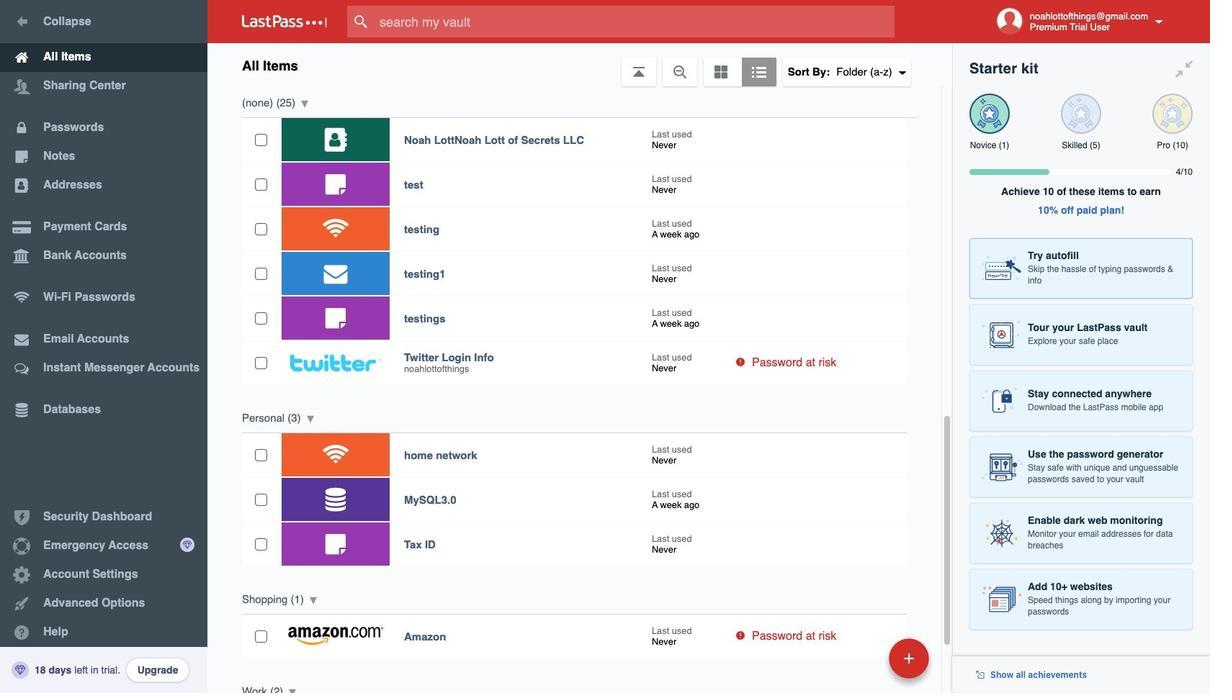 Task type: describe. For each thing, give the bounding box(es) containing it.
Search search field
[[347, 6, 923, 37]]

search my vault text field
[[347, 6, 923, 37]]



Task type: locate. For each thing, give the bounding box(es) containing it.
new item navigation
[[790, 635, 938, 694]]

lastpass image
[[242, 15, 327, 28]]

vault options navigation
[[207, 43, 952, 86]]

main navigation navigation
[[0, 0, 207, 694]]

new item element
[[790, 638, 934, 679]]



Task type: vqa. For each thing, say whether or not it's contained in the screenshot.
"NEW ITEM" icon
no



